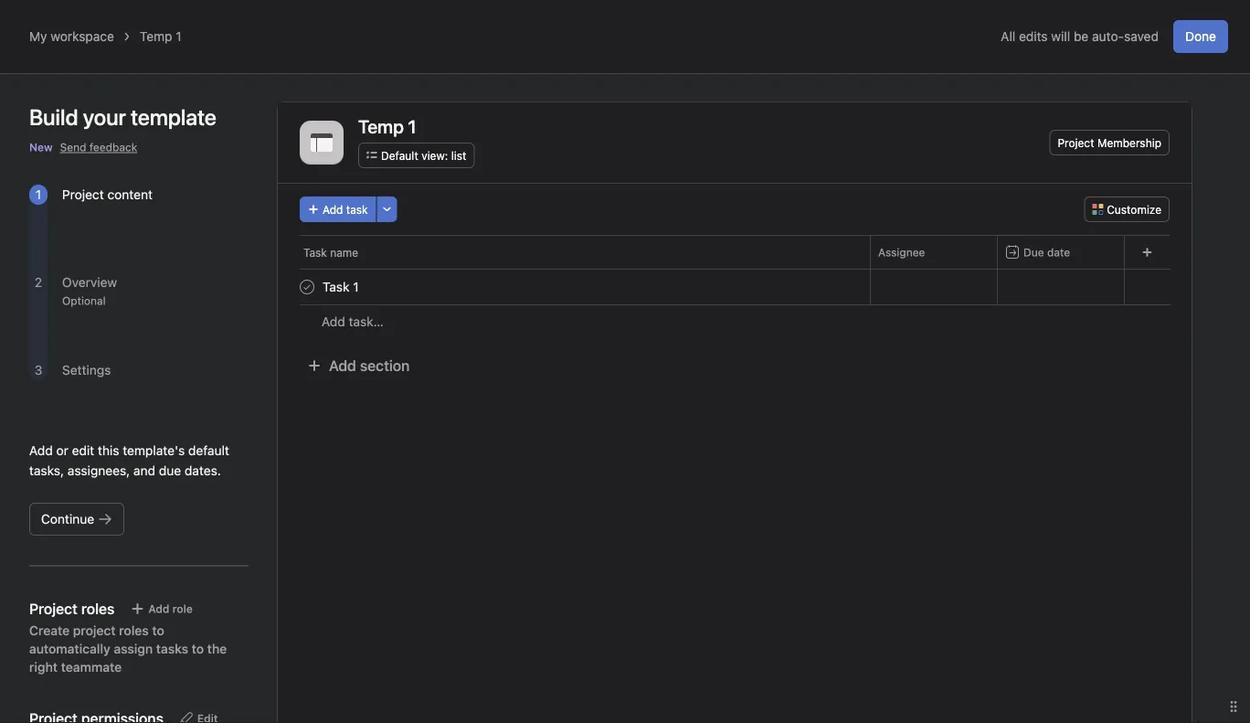 Task type: locate. For each thing, give the bounding box(es) containing it.
settings button
[[62, 362, 111, 378]]

0 vertical spatial project
[[1058, 136, 1095, 149]]

add inside row
[[322, 314, 345, 329]]

overview optional
[[62, 275, 117, 307]]

add role
[[148, 602, 193, 615]]

edits
[[1019, 29, 1048, 44]]

done button
[[1174, 20, 1229, 53]]

continue
[[41, 511, 94, 527]]

row
[[278, 235, 1192, 269], [278, 269, 1192, 305]]

project inside button
[[1058, 136, 1095, 149]]

1 vertical spatial to
[[192, 641, 204, 656]]

default
[[188, 443, 229, 458]]

optional
[[62, 294, 106, 307]]

project
[[1058, 136, 1095, 149], [62, 187, 104, 202]]

1 horizontal spatial project
[[1058, 136, 1095, 149]]

temp 1
[[140, 29, 182, 44]]

add or edit this template's default tasks, assignees, and due dates.
[[29, 443, 229, 478]]

add inside add or edit this template's default tasks, assignees, and due dates.
[[29, 443, 53, 458]]

add for add or edit this template's default tasks, assignees, and due dates.
[[29, 443, 53, 458]]

project left content
[[62, 187, 104, 202]]

template image
[[311, 132, 333, 154]]

0 horizontal spatial to
[[152, 623, 164, 638]]

edit permissions image
[[179, 711, 194, 723]]

add left task
[[323, 203, 343, 216]]

new
[[29, 141, 53, 154]]

membership
[[1098, 136, 1162, 149]]

project content button
[[62, 187, 153, 202]]

send feedback link
[[60, 139, 137, 155]]

add for add task…
[[322, 314, 345, 329]]

add left section
[[329, 357, 356, 374]]

task…
[[349, 314, 384, 329]]

1
[[176, 29, 182, 44], [35, 187, 41, 202]]

1 row from the top
[[278, 235, 1192, 269]]

0 vertical spatial to
[[152, 623, 164, 638]]

1 horizontal spatial 1
[[176, 29, 182, 44]]

add left role
[[148, 602, 170, 615]]

0 horizontal spatial project
[[62, 187, 104, 202]]

to
[[152, 623, 164, 638], [192, 641, 204, 656]]

add task…
[[322, 314, 384, 329]]

add section button
[[300, 349, 417, 382]]

project membership
[[1058, 136, 1162, 149]]

add role button
[[122, 596, 201, 622]]

roles
[[119, 623, 149, 638]]

project left membership
[[1058, 136, 1095, 149]]

add task button
[[300, 197, 376, 222]]

continue button
[[29, 503, 124, 536]]

add left "task…" at the left top
[[322, 314, 345, 329]]

to down 'add role' button
[[152, 623, 164, 638]]

build
[[29, 104, 78, 130]]

add for add task
[[323, 203, 343, 216]]

my workspace
[[29, 29, 114, 44]]

project
[[73, 623, 116, 638]]

add
[[323, 203, 343, 216], [322, 314, 345, 329], [329, 357, 356, 374], [29, 443, 53, 458], [148, 602, 170, 615]]

add section
[[329, 357, 410, 374]]

temp
[[140, 29, 172, 44]]

0 vertical spatial 1
[[176, 29, 182, 44]]

to left the
[[192, 641, 204, 656]]

role
[[173, 602, 193, 615]]

cell
[[870, 269, 998, 305]]

add up tasks, at the bottom of page
[[29, 443, 53, 458]]

row containing task name
[[278, 235, 1192, 269]]

and
[[133, 463, 155, 478]]

1 vertical spatial 1
[[35, 187, 41, 202]]

your template
[[83, 104, 217, 130]]

task 1 cell
[[278, 269, 871, 305]]

0 horizontal spatial 1
[[35, 187, 41, 202]]

1 vertical spatial project
[[62, 187, 104, 202]]

project for project content
[[62, 187, 104, 202]]

view:
[[422, 149, 448, 162]]

1 down the new
[[35, 187, 41, 202]]

saved
[[1124, 29, 1159, 44]]

all
[[1001, 29, 1016, 44]]

1 right temp
[[176, 29, 182, 44]]

more actions image
[[382, 204, 393, 215]]

temp 1
[[358, 115, 417, 137]]



Task type: describe. For each thing, give the bounding box(es) containing it.
due
[[159, 463, 181, 478]]

auto-
[[1093, 29, 1125, 44]]

workspace
[[51, 29, 114, 44]]

done
[[1186, 29, 1217, 44]]

1 inside 1 2 3
[[35, 187, 41, 202]]

due date
[[1024, 246, 1071, 259]]

the
[[207, 641, 227, 656]]

customize
[[1107, 203, 1162, 216]]

1 horizontal spatial to
[[192, 641, 204, 656]]

assignee
[[879, 246, 926, 259]]

add for add section
[[329, 357, 356, 374]]

my workspace link
[[29, 29, 114, 44]]

my
[[29, 29, 47, 44]]

project roles
[[29, 600, 115, 618]]

overview
[[62, 275, 117, 290]]

default
[[381, 149, 418, 162]]

customize button
[[1084, 197, 1170, 222]]

Task 1 text field
[[319, 278, 364, 296]]

or
[[56, 443, 68, 458]]

new send feedback
[[29, 141, 137, 154]]

default view: list
[[381, 149, 466, 162]]

tasks,
[[29, 463, 64, 478]]

project for project membership
[[1058, 136, 1095, 149]]

due
[[1024, 246, 1045, 259]]

project content
[[62, 187, 153, 202]]

add field image
[[1142, 247, 1153, 258]]

this
[[98, 443, 119, 458]]

template's
[[123, 443, 185, 458]]

3
[[34, 362, 42, 378]]

send
[[60, 141, 86, 154]]

add for add role
[[148, 602, 170, 615]]

feedback
[[89, 141, 137, 154]]

project membership button
[[1050, 130, 1170, 155]]

add task… row
[[278, 304, 1192, 338]]

create project roles to automatically assign tasks to the right teammate
[[29, 623, 227, 675]]

automatically
[[29, 641, 110, 656]]

assignees,
[[68, 463, 130, 478]]

assign
[[114, 641, 153, 656]]

all edits will be auto-saved
[[1001, 29, 1159, 44]]

tasks
[[156, 641, 188, 656]]

task
[[304, 246, 327, 259]]

be
[[1074, 29, 1089, 44]]

build your template
[[29, 104, 217, 130]]

task name
[[304, 246, 358, 259]]

right teammate
[[29, 660, 122, 675]]

date
[[1048, 246, 1071, 259]]

will
[[1052, 29, 1071, 44]]

default view: list button
[[358, 143, 475, 168]]

add task
[[323, 203, 368, 216]]

edit
[[72, 443, 94, 458]]

overview button
[[62, 275, 117, 290]]

1 2 3
[[34, 187, 42, 378]]

2
[[35, 275, 42, 290]]

list
[[451, 149, 466, 162]]

create
[[29, 623, 70, 638]]

settings
[[62, 362, 111, 378]]

dates.
[[185, 463, 221, 478]]

2 row from the top
[[278, 269, 1192, 305]]

name
[[330, 246, 358, 259]]

section
[[360, 357, 410, 374]]

task
[[346, 203, 368, 216]]

content
[[107, 187, 153, 202]]



Task type: vqa. For each thing, say whether or not it's contained in the screenshot.
leftmost the 'your'
no



